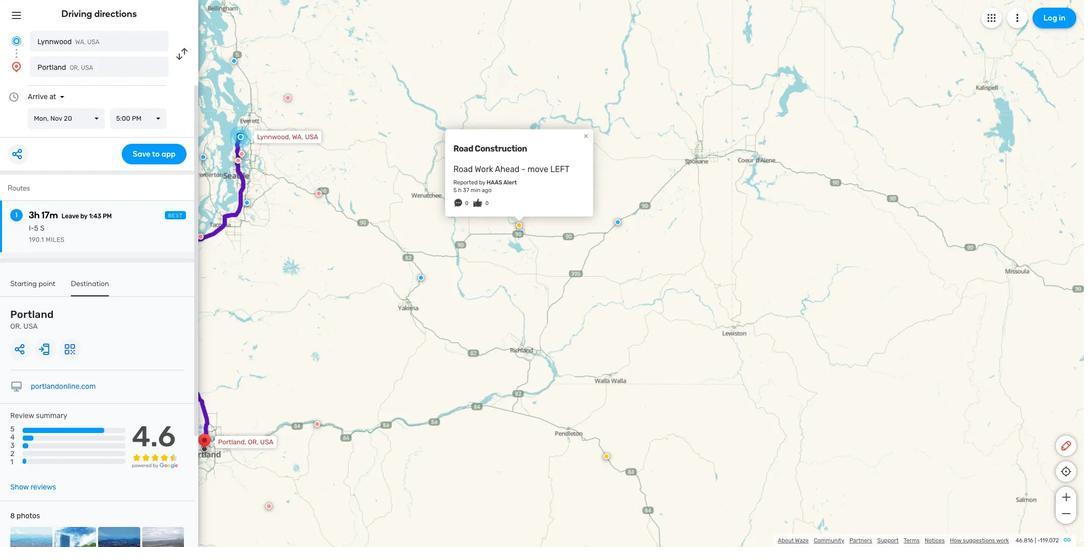 Task type: describe. For each thing, give the bounding box(es) containing it.
8 photos
[[10, 512, 40, 521]]

clock image
[[8, 91, 20, 103]]

5 inside i-5 s 190.1 miles
[[34, 224, 38, 233]]

lynnwood,
[[257, 133, 291, 141]]

hazard image
[[604, 454, 610, 460]]

point
[[39, 280, 56, 288]]

119.072
[[1040, 538, 1059, 544]]

about
[[778, 538, 794, 544]]

support
[[878, 538, 899, 544]]

usa right portland,
[[260, 438, 274, 446]]

zoom in image
[[1060, 491, 1073, 504]]

summary
[[36, 412, 67, 420]]

starting
[[10, 280, 37, 288]]

0 vertical spatial portland or, usa
[[38, 63, 93, 72]]

lynnwood wa, usa
[[38, 38, 100, 46]]

1 vertical spatial portland
[[10, 308, 54, 321]]

1:43
[[89, 213, 101, 220]]

community link
[[814, 538, 845, 544]]

arrive at
[[28, 93, 56, 101]]

image 1 of portland, portland image
[[10, 527, 52, 547]]

5:00
[[116, 115, 130, 122]]

driving
[[61, 8, 92, 20]]

1 vertical spatial portland or, usa
[[10, 308, 54, 331]]

5:00 pm
[[116, 115, 142, 122]]

link image
[[1064, 536, 1072, 544]]

pencil image
[[1060, 440, 1073, 452]]

starting point button
[[10, 280, 56, 296]]

best
[[168, 213, 183, 219]]

pm inside 3h 17m leave by 1:43 pm
[[103, 213, 112, 220]]

how
[[950, 538, 962, 544]]

nov
[[50, 115, 62, 122]]

about waze community partners support terms notices how suggestions work
[[778, 538, 1010, 544]]

review summary
[[10, 412, 67, 420]]

portland,
[[218, 438, 246, 446]]

terms link
[[904, 538, 920, 544]]

2
[[10, 450, 15, 459]]

wa, for lynnwood,
[[292, 133, 304, 141]]

directions
[[94, 8, 137, 20]]

|
[[1035, 538, 1037, 544]]

terms
[[904, 538, 920, 544]]

notices
[[925, 538, 945, 544]]

arrive
[[28, 93, 48, 101]]

support link
[[878, 538, 899, 544]]

destination
[[71, 280, 109, 288]]

portlandonline.com
[[31, 382, 96, 391]]

work
[[997, 538, 1010, 544]]

starting point
[[10, 280, 56, 288]]

pm inside list box
[[132, 115, 142, 122]]

reviews
[[31, 483, 56, 492]]

46.816
[[1016, 538, 1034, 544]]

review
[[10, 412, 34, 420]]

3h 17m leave by 1:43 pm
[[29, 210, 112, 221]]

wa, for lynnwood
[[75, 39, 86, 46]]

i-5 s 190.1 miles
[[29, 224, 65, 244]]



Task type: vqa. For each thing, say whether or not it's contained in the screenshot.
PM inside the 3h 17m Leave by 1:43 PM
yes



Task type: locate. For each thing, give the bounding box(es) containing it.
portland, or, usa
[[218, 438, 274, 446]]

zoom out image
[[1060, 508, 1073, 520]]

road construction
[[454, 144, 527, 154], [454, 144, 527, 154]]

pm right 5:00
[[132, 115, 142, 122]]

5
[[454, 187, 457, 194], [454, 187, 457, 194], [34, 224, 38, 233], [10, 425, 15, 434]]

community
[[814, 538, 845, 544]]

suggestions
[[963, 538, 996, 544]]

usa inside lynnwood wa, usa
[[87, 39, 100, 46]]

waze
[[795, 538, 809, 544]]

mon, nov 20 list box
[[28, 108, 105, 129]]

1 horizontal spatial road closed image
[[266, 504, 272, 510]]

notices link
[[925, 538, 945, 544]]

1 left 3h
[[15, 211, 18, 219]]

construction
[[475, 144, 527, 154], [475, 144, 527, 154]]

1 horizontal spatial 1
[[15, 211, 18, 219]]

wa, inside lynnwood wa, usa
[[75, 39, 86, 46]]

leave
[[62, 213, 79, 220]]

1 inside the 5 4 3 2 1
[[10, 458, 13, 467]]

pm
[[132, 115, 142, 122], [103, 213, 112, 220]]

about waze link
[[778, 538, 809, 544]]

by
[[479, 179, 486, 186], [479, 179, 486, 186], [80, 213, 87, 220]]

5:00 pm list box
[[110, 108, 167, 129]]

0 vertical spatial wa,
[[75, 39, 86, 46]]

20
[[64, 115, 72, 122]]

h
[[458, 187, 462, 194], [458, 187, 462, 194]]

0 horizontal spatial 1
[[10, 458, 13, 467]]

3h
[[29, 210, 40, 221]]

portlandonline.com link
[[31, 382, 96, 391]]

road
[[454, 144, 473, 154], [454, 144, 473, 154], [454, 164, 473, 174], [454, 164, 473, 174]]

1 vertical spatial 1
[[10, 458, 13, 467]]

miles
[[46, 236, 65, 244]]

ahead
[[495, 164, 520, 174], [495, 164, 520, 174]]

image 3 of portland, portland image
[[98, 527, 140, 547]]

police image
[[231, 58, 237, 64], [200, 154, 206, 160], [244, 200, 250, 206], [615, 219, 621, 225], [418, 275, 424, 281]]

or, down lynnwood wa, usa
[[70, 64, 80, 71]]

usa
[[87, 39, 100, 46], [81, 64, 93, 71], [305, 133, 318, 141], [23, 322, 38, 331], [260, 438, 274, 446]]

ago
[[482, 187, 492, 194], [482, 187, 492, 194]]

portland
[[38, 63, 66, 72], [10, 308, 54, 321]]

wa,
[[75, 39, 86, 46], [292, 133, 304, 141]]

×
[[584, 131, 589, 141], [584, 131, 589, 141]]

46.816 | -119.072
[[1016, 538, 1059, 544]]

portland or, usa down starting point button
[[10, 308, 54, 331]]

driving directions
[[61, 8, 137, 20]]

1 horizontal spatial pm
[[132, 115, 142, 122]]

portland down lynnwood
[[38, 63, 66, 72]]

0 vertical spatial 1
[[15, 211, 18, 219]]

5 4 3 2 1
[[10, 425, 15, 467]]

how suggestions work link
[[950, 538, 1010, 544]]

wa, right lynnwood, in the left of the page
[[292, 133, 304, 141]]

mon, nov 20
[[34, 115, 72, 122]]

usa down driving directions
[[87, 39, 100, 46]]

wa, right lynnwood
[[75, 39, 86, 46]]

8
[[10, 512, 15, 521]]

0 horizontal spatial wa,
[[75, 39, 86, 46]]

0 vertical spatial portland
[[38, 63, 66, 72]]

destination button
[[71, 280, 109, 297]]

1 horizontal spatial or,
[[70, 64, 80, 71]]

lynnwood, wa, usa
[[257, 133, 318, 141]]

min
[[471, 187, 481, 194], [471, 187, 481, 194]]

pm right 1:43
[[103, 213, 112, 220]]

i-
[[29, 224, 34, 233]]

0 horizontal spatial or,
[[10, 322, 22, 331]]

× link
[[582, 131, 591, 141], [582, 131, 591, 141]]

image 4 of portland, portland image
[[142, 527, 184, 547]]

37
[[463, 187, 469, 194], [463, 187, 469, 194]]

0 horizontal spatial pm
[[103, 213, 112, 220]]

portland or, usa down lynnwood wa, usa
[[38, 63, 93, 72]]

190.1
[[29, 236, 44, 244]]

0 horizontal spatial road closed image
[[198, 234, 204, 240]]

or, right portland,
[[248, 438, 259, 446]]

4
[[10, 433, 15, 442]]

4.6
[[132, 420, 176, 454]]

computer image
[[10, 381, 23, 393]]

0 vertical spatial or,
[[70, 64, 80, 71]]

left
[[551, 164, 570, 174], [551, 164, 570, 174]]

reported
[[454, 179, 478, 186], [454, 179, 478, 186]]

alert
[[504, 179, 517, 186], [504, 179, 517, 186]]

or,
[[70, 64, 80, 71], [10, 322, 22, 331], [248, 438, 259, 446]]

by inside 3h 17m leave by 1:43 pm
[[80, 213, 87, 220]]

lynnwood
[[38, 38, 72, 46]]

s
[[40, 224, 45, 233]]

or, down starting point button
[[10, 322, 22, 331]]

image 2 of portland, portland image
[[54, 527, 96, 547]]

usa down lynnwood wa, usa
[[81, 64, 93, 71]]

at
[[49, 93, 56, 101]]

show
[[10, 483, 29, 492]]

current location image
[[10, 35, 23, 47]]

portland or, usa
[[38, 63, 93, 72], [10, 308, 54, 331]]

1
[[15, 211, 18, 219], [10, 458, 13, 467]]

1 vertical spatial wa,
[[292, 133, 304, 141]]

1 horizontal spatial wa,
[[292, 133, 304, 141]]

1 vertical spatial pm
[[103, 213, 112, 220]]

-
[[522, 164, 526, 174], [522, 164, 526, 174], [1038, 538, 1040, 544]]

road closed image
[[198, 234, 204, 240], [266, 504, 272, 510]]

road closed image
[[285, 95, 291, 101], [239, 151, 245, 157], [235, 158, 241, 164], [316, 191, 322, 197], [314, 421, 320, 427]]

show reviews
[[10, 483, 56, 492]]

1 vertical spatial road closed image
[[266, 504, 272, 510]]

haas
[[487, 179, 502, 186], [487, 179, 502, 186]]

3
[[10, 442, 15, 450]]

routes
[[8, 184, 30, 193]]

1 down 3
[[10, 458, 13, 467]]

0 vertical spatial pm
[[132, 115, 142, 122]]

1 vertical spatial or,
[[10, 322, 22, 331]]

2 horizontal spatial or,
[[248, 438, 259, 446]]

partners link
[[850, 538, 873, 544]]

usa down starting point button
[[23, 322, 38, 331]]

mon,
[[34, 115, 49, 122]]

usa right lynnwood, in the left of the page
[[305, 133, 318, 141]]

work
[[475, 164, 493, 174], [475, 164, 493, 174]]

location image
[[10, 61, 23, 73]]

0
[[465, 200, 469, 206], [465, 200, 469, 206], [486, 200, 489, 206], [486, 200, 489, 206]]

5 inside the 5 4 3 2 1
[[10, 425, 15, 434]]

portland down starting point button
[[10, 308, 54, 321]]

0 vertical spatial road closed image
[[198, 234, 204, 240]]

road work ahead - move left reported by haas alert 5 h 37 min ago
[[454, 164, 570, 194], [454, 164, 570, 194]]

partners
[[850, 538, 873, 544]]

2 vertical spatial or,
[[248, 438, 259, 446]]

photos
[[17, 512, 40, 521]]

move
[[528, 164, 549, 174], [528, 164, 549, 174]]

17m
[[42, 210, 58, 221]]



